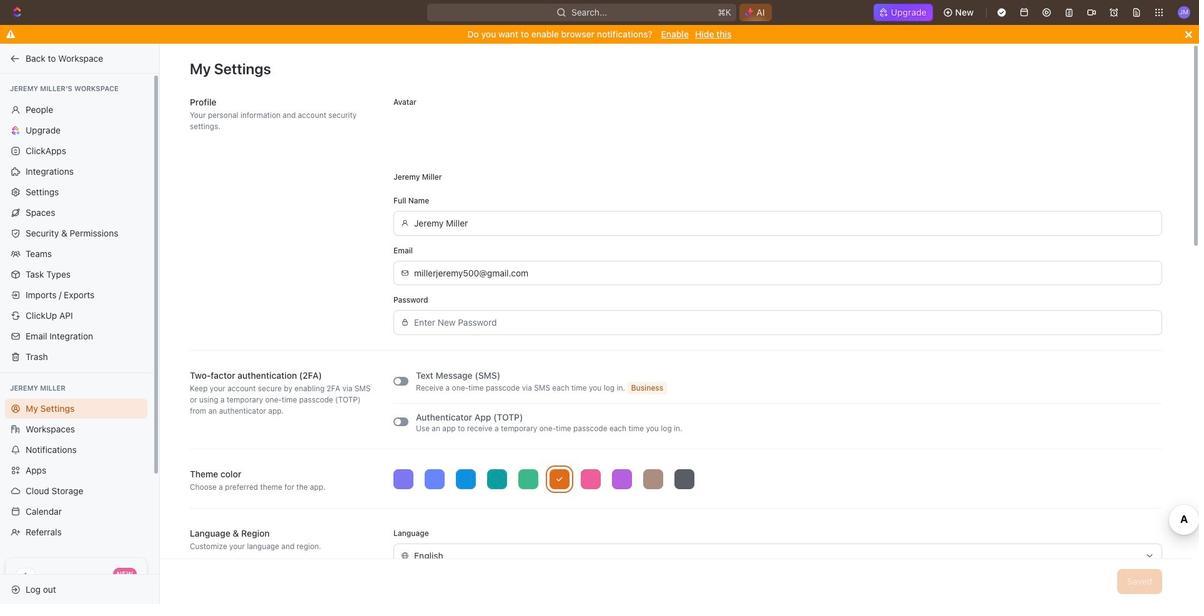 Task type: locate. For each thing, give the bounding box(es) containing it.
option
[[394, 470, 414, 490], [425, 470, 445, 490], [456, 470, 476, 490], [487, 470, 507, 490], [519, 470, 539, 490], [550, 470, 570, 490], [581, 470, 601, 490], [612, 470, 632, 490], [644, 470, 664, 490], [675, 470, 695, 490]]

None text field
[[414, 545, 1140, 568]]

1 option from the left
[[394, 470, 414, 490]]

list box
[[394, 470, 1163, 490]]

2 option from the left
[[425, 470, 445, 490]]

5 option from the left
[[519, 470, 539, 490]]

7 option from the left
[[581, 470, 601, 490]]

Enter Email text field
[[414, 261, 1155, 285]]

available on business plans or higher element
[[628, 382, 667, 395]]

9 option from the left
[[644, 470, 664, 490]]

Enter Username text field
[[414, 212, 1155, 235]]



Task type: vqa. For each thing, say whether or not it's contained in the screenshot.
7th option from right
yes



Task type: describe. For each thing, give the bounding box(es) containing it.
8 option from the left
[[612, 470, 632, 490]]

4 option from the left
[[487, 470, 507, 490]]

3 option from the left
[[456, 470, 476, 490]]

6 option from the left
[[550, 470, 570, 490]]

Enter New Password text field
[[414, 311, 1155, 335]]

10 option from the left
[[675, 470, 695, 490]]



